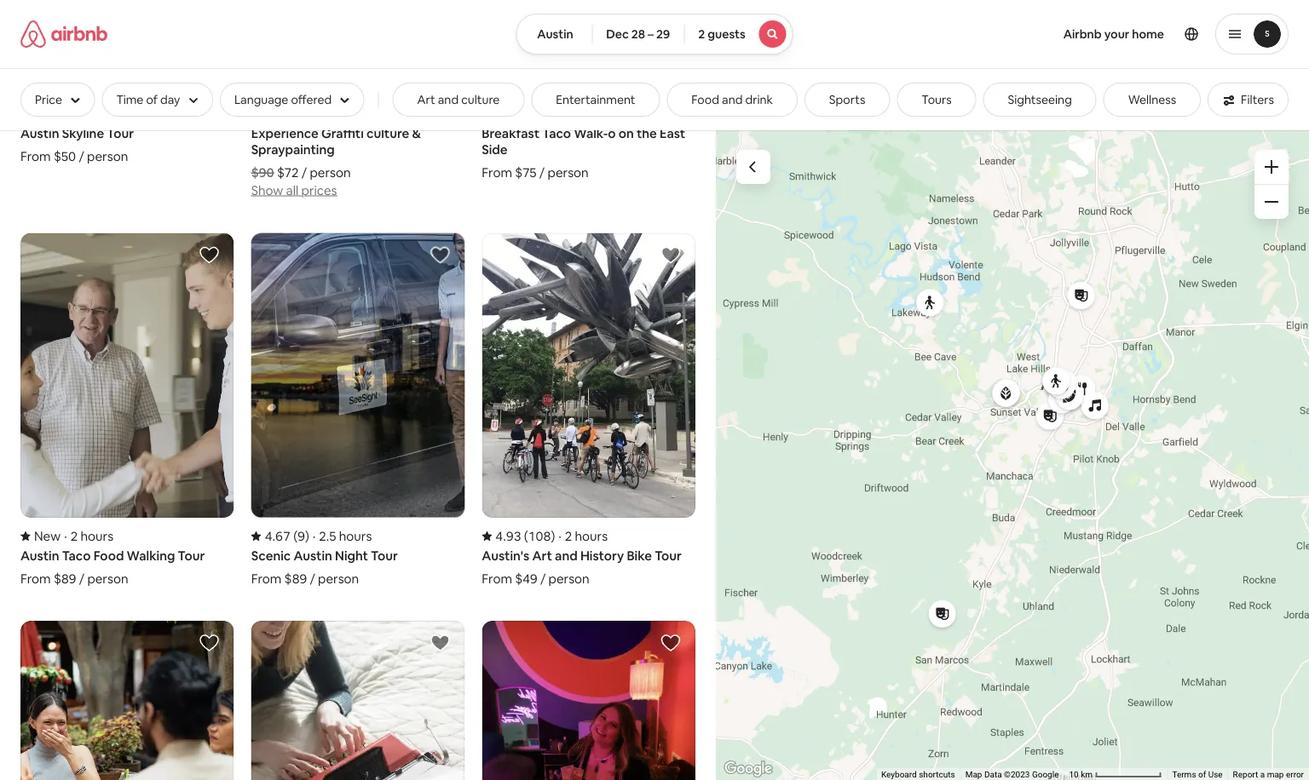 Task type: describe. For each thing, give the bounding box(es) containing it.
experience graffiti culture & spraypainting group
[[251, 0, 465, 200]]

(108)
[[524, 528, 555, 545]]

airbnb your home
[[1064, 26, 1165, 42]]

&
[[412, 126, 421, 142]]

dec 28 – 29 button
[[592, 14, 685, 55]]

Sports button
[[805, 83, 890, 117]]

guests
[[708, 26, 746, 42]]

10 km button
[[1064, 769, 1167, 781]]

show
[[251, 183, 283, 200]]

walking
[[127, 548, 175, 565]]

austin inside scenic austin night tour from $89 / person
[[294, 548, 332, 565]]

side
[[482, 142, 508, 159]]

person inside austin's art and history bike tour from $49 / person
[[549, 571, 590, 588]]

austin's art and history bike tour group
[[482, 234, 696, 588]]

data
[[985, 770, 1002, 781]]

terms
[[1173, 770, 1197, 781]]

google
[[1032, 770, 1059, 781]]

report a map error link
[[1233, 770, 1304, 781]]

(9)
[[293, 528, 309, 545]]

map
[[1267, 770, 1284, 781]]

hours for 4.74 (19)
[[106, 106, 139, 123]]

price button
[[20, 83, 95, 117]]

km
[[1081, 770, 1093, 781]]

hours for new
[[81, 528, 113, 545]]

experience graffiti culture & spraypainting $90 $72 / person show all prices
[[251, 126, 421, 200]]

4.67
[[265, 528, 291, 545]]

breakfast
[[482, 126, 540, 142]]

· 2 hours for new
[[64, 528, 113, 545]]

10
[[1069, 770, 1079, 781]]

10 km
[[1069, 770, 1095, 781]]

culture for and
[[461, 92, 500, 107]]

· for 4.74 (19)
[[90, 106, 93, 123]]

from inside austin skyline tour from $50 / person
[[20, 149, 51, 165]]

(375)
[[286, 106, 317, 123]]

(16)
[[517, 106, 540, 123]]

art inside austin's art and history bike tour from $49 / person
[[532, 548, 552, 565]]

28
[[632, 26, 645, 42]]

keyboard
[[881, 770, 917, 781]]

/ inside scenic austin night tour from $89 / person
[[310, 571, 315, 588]]

dec 28 – 29
[[606, 26, 670, 42]]

report
[[1233, 770, 1259, 781]]

4.74
[[34, 106, 60, 123]]

· 2 hours for 4.74 (19)
[[90, 106, 139, 123]]

(19)
[[63, 106, 86, 123]]

4.67 out of 5 average rating,  9 reviews image
[[251, 528, 309, 545]]

2 for 4.93 (108)
[[565, 528, 572, 545]]

graffiti
[[321, 126, 364, 142]]

drink
[[745, 92, 773, 107]]

o
[[608, 126, 616, 142]]

4.9 (375)
[[265, 106, 317, 123]]

and for food
[[722, 92, 743, 107]]

4.93 (108)
[[496, 528, 555, 545]]

$75
[[515, 165, 537, 182]]

austin's
[[482, 548, 530, 565]]

home
[[1132, 26, 1165, 42]]

experience
[[251, 126, 319, 142]]

language
[[234, 92, 288, 107]]

offered
[[291, 92, 332, 107]]

and for art
[[438, 92, 459, 107]]

austin button
[[516, 14, 593, 55]]

night
[[335, 548, 368, 565]]

of for day
[[146, 92, 158, 107]]

hour
[[335, 106, 362, 123]]

skyline
[[62, 126, 104, 142]]

· 2 hours for 4.93 (108)
[[559, 528, 608, 545]]

art inside button
[[417, 92, 435, 107]]

terms of use
[[1173, 770, 1223, 781]]

austin skyline tour group
[[20, 0, 234, 165]]

austin for austin skyline tour from $50 / person
[[20, 126, 59, 142]]

2.5 for 5.0 (16)
[[550, 106, 567, 123]]

error
[[1286, 770, 1304, 781]]

hours for 4.67 (9)
[[339, 528, 372, 545]]

4.9 out of 5 average rating,  375 reviews image
[[251, 106, 317, 123]]

$90
[[251, 165, 274, 182]]

show all prices button
[[251, 182, 337, 200]]

keyboard shortcuts button
[[881, 769, 955, 781]]

· 2.5 hours for 5.0 (16)
[[543, 106, 603, 123]]

from inside breakfast taco walk-o on the east side from $75 / person
[[482, 165, 512, 182]]

prices
[[301, 183, 337, 200]]

dec
[[606, 26, 629, 42]]

$89 inside the austin taco food walking tour from $89 / person
[[54, 571, 76, 588]]

austin for austin
[[537, 26, 574, 42]]

your
[[1105, 26, 1130, 42]]

4.74 (19)
[[34, 106, 86, 123]]

Sightseeing button
[[983, 83, 1097, 117]]

breakfast taco walk-o on the east side group
[[482, 0, 696, 182]]

5.0
[[496, 106, 514, 123]]

· for 4.67 (9)
[[313, 528, 316, 545]]

2 inside button
[[698, 26, 705, 42]]

scenic
[[251, 548, 291, 565]]

· for 4.9 (375)
[[320, 106, 323, 123]]

food inside the food and drink button
[[692, 92, 720, 107]]

report a map error
[[1233, 770, 1304, 781]]

keyboard shortcuts
[[881, 770, 955, 781]]

· 2.5 hours for 4.67 (9)
[[313, 528, 372, 545]]

the
[[637, 126, 657, 142]]

google map
showing 20 experiences. region
[[716, 130, 1309, 781]]

/ inside breakfast taco walk-o on the east side from $75 / person
[[540, 165, 545, 182]]



Task type: locate. For each thing, give the bounding box(es) containing it.
1 horizontal spatial $89
[[284, 571, 307, 588]]

Wellness button
[[1104, 83, 1201, 117]]

art up &
[[417, 92, 435, 107]]

2 inside austin taco food walking tour group
[[71, 528, 78, 545]]

1 horizontal spatial 2.5
[[550, 106, 567, 123]]

·
[[90, 106, 93, 123], [320, 106, 323, 123], [543, 106, 546, 123], [64, 528, 67, 545], [313, 528, 316, 545], [559, 528, 562, 545]]

culture for graffiti
[[367, 126, 409, 142]]

1 horizontal spatial and
[[555, 548, 578, 565]]

and inside austin's art and history bike tour from $49 / person
[[555, 548, 578, 565]]

art down (108)
[[532, 548, 552, 565]]

of for use
[[1199, 770, 1206, 781]]

none search field containing austin
[[516, 14, 793, 55]]

0 vertical spatial culture
[[461, 92, 500, 107]]

tours
[[922, 92, 952, 107]]

2 for new
[[71, 528, 78, 545]]

©2023
[[1004, 770, 1030, 781]]

person
[[87, 149, 128, 165], [310, 165, 351, 182], [548, 165, 589, 182], [87, 571, 128, 588], [318, 571, 359, 588], [549, 571, 590, 588]]

· inside austin's art and history bike tour group
[[559, 528, 562, 545]]

taco left walk-
[[542, 126, 571, 142]]

of left day
[[146, 92, 158, 107]]

1 vertical spatial of
[[1199, 770, 1206, 781]]

taco inside breakfast taco walk-o on the east side from $75 / person
[[542, 126, 571, 142]]

airbnb
[[1064, 26, 1102, 42]]

0 horizontal spatial food
[[93, 548, 124, 565]]

· inside "austin skyline tour" group
[[90, 106, 93, 123]]

2.5 right (16) on the top left of page
[[550, 106, 567, 123]]

tour inside scenic austin night tour from $89 / person
[[371, 548, 398, 565]]

and down (108)
[[555, 548, 578, 565]]

breakfast taco walk-o on the east side from $75 / person
[[482, 126, 686, 182]]

map data ©2023 google
[[966, 770, 1059, 781]]

new
[[34, 528, 61, 545]]

4.74 out of 5 average rating,  19 reviews image
[[20, 106, 86, 123]]

language offered button
[[220, 83, 365, 117]]

google image
[[720, 759, 777, 781]]

a
[[1261, 770, 1265, 781]]

austin taco food walking tour from $89 / person
[[20, 548, 205, 588]]

and left drink
[[722, 92, 743, 107]]

sightseeing
[[1008, 92, 1072, 107]]

from inside scenic austin night tour from $89 / person
[[251, 571, 282, 588]]

· right (9)
[[313, 528, 316, 545]]

2 right (19)
[[96, 106, 103, 123]]

hours inside "austin skyline tour" group
[[106, 106, 139, 123]]

· inside austin taco food walking tour group
[[64, 528, 67, 545]]

$72
[[277, 165, 299, 182]]

taco inside the austin taco food walking tour from $89 / person
[[62, 548, 91, 565]]

culture inside art and culture button
[[461, 92, 500, 107]]

0 vertical spatial taco
[[542, 126, 571, 142]]

culture inside experience graffiti culture & spraypainting $90 $72 / person show all prices
[[367, 126, 409, 142]]

0 vertical spatial food
[[692, 92, 720, 107]]

from inside the austin taco food walking tour from $89 / person
[[20, 571, 51, 588]]

and
[[438, 92, 459, 107], [722, 92, 743, 107], [555, 548, 578, 565]]

Food and drink button
[[667, 83, 798, 117]]

spraypainting
[[251, 142, 335, 159]]

austin left dec
[[537, 26, 574, 42]]

austin down 4.74
[[20, 126, 59, 142]]

person up prices
[[310, 165, 351, 182]]

of inside dropdown button
[[146, 92, 158, 107]]

map
[[966, 770, 982, 781]]

of left use
[[1199, 770, 1206, 781]]

· 2.5 hours inside scenic austin night tour group
[[313, 528, 372, 545]]

austin inside the austin taco food walking tour from $89 / person
[[20, 548, 59, 565]]

· 2.5 hours up night on the bottom
[[313, 528, 372, 545]]

4.9
[[265, 106, 283, 123]]

bike
[[627, 548, 652, 565]]

1 horizontal spatial · 2.5 hours
[[543, 106, 603, 123]]

austin
[[537, 26, 574, 42], [20, 126, 59, 142], [20, 548, 59, 565], [294, 548, 332, 565]]

2.5
[[550, 106, 567, 123], [319, 528, 336, 545]]

austin down new experience image
[[20, 548, 59, 565]]

person right $75
[[548, 165, 589, 182]]

on
[[619, 126, 634, 142]]

person down skyline
[[87, 149, 128, 165]]

hours inside austin's art and history bike tour group
[[575, 528, 608, 545]]

2.5 for 4.67 (9)
[[319, 528, 336, 545]]

from
[[20, 149, 51, 165], [482, 165, 512, 182], [20, 571, 51, 588], [251, 571, 282, 588], [482, 571, 512, 588]]

and left 5.0 on the left top of page
[[438, 92, 459, 107]]

austin inside austin skyline tour from $50 / person
[[20, 126, 59, 142]]

new experience image
[[20, 528, 61, 545]]

1 vertical spatial culture
[[367, 126, 409, 142]]

tour right walking
[[178, 548, 205, 565]]

2.5 inside breakfast taco walk-o on the east side group
[[550, 106, 567, 123]]

1
[[327, 106, 332, 123]]

day
[[160, 92, 180, 107]]

/ inside austin's art and history bike tour from $49 / person
[[540, 571, 546, 588]]

· 2 hours up the austin taco food walking tour from $89 / person
[[64, 528, 113, 545]]

filters
[[1241, 92, 1274, 107]]

tour down time
[[107, 126, 134, 142]]

/ inside austin skyline tour from $50 / person
[[79, 149, 84, 165]]

0 horizontal spatial and
[[438, 92, 459, 107]]

2 guests
[[698, 26, 746, 42]]

· for 4.93 (108)
[[559, 528, 562, 545]]

hours inside austin taco food walking tour group
[[81, 528, 113, 545]]

shortcuts
[[919, 770, 955, 781]]

2 $89 from the left
[[284, 571, 307, 588]]

tour
[[107, 126, 134, 142], [178, 548, 205, 565], [371, 548, 398, 565], [655, 548, 682, 565]]

east
[[660, 126, 686, 142]]

2 guests button
[[684, 14, 793, 55]]

1 add to wishlist image from the top
[[430, 246, 450, 266]]

1 horizontal spatial art
[[532, 548, 552, 565]]

· right (108)
[[559, 528, 562, 545]]

food inside the austin taco food walking tour from $89 / person
[[93, 548, 124, 565]]

1 horizontal spatial taco
[[542, 126, 571, 142]]

food and drink
[[692, 92, 773, 107]]

0 horizontal spatial taco
[[62, 548, 91, 565]]

Tours button
[[897, 83, 977, 117]]

add to wishlist image inside scenic austin night tour group
[[430, 246, 450, 266]]

· 2 hours up skyline
[[90, 106, 139, 123]]

· inside scenic austin night tour group
[[313, 528, 316, 545]]

· inside breakfast taco walk-o on the east side group
[[543, 106, 546, 123]]

· 2 hours inside austin taco food walking tour group
[[64, 528, 113, 545]]

· 2 hours
[[90, 106, 139, 123], [64, 528, 113, 545], [559, 528, 608, 545]]

person down the history
[[549, 571, 590, 588]]

1 horizontal spatial food
[[692, 92, 720, 107]]

food
[[692, 92, 720, 107], [93, 548, 124, 565]]

taco
[[542, 126, 571, 142], [62, 548, 91, 565]]

austin's art and history bike tour from $49 / person
[[482, 548, 682, 588]]

price
[[35, 92, 62, 107]]

sports
[[829, 92, 866, 107]]

hours
[[106, 106, 139, 123], [570, 106, 603, 123], [81, 528, 113, 545], [339, 528, 372, 545], [575, 528, 608, 545]]

person inside the austin taco food walking tour from $89 / person
[[87, 571, 128, 588]]

person down walking
[[87, 571, 128, 588]]

0 vertical spatial 2.5
[[550, 106, 567, 123]]

0 vertical spatial add to wishlist image
[[430, 246, 450, 266]]

· 2 hours inside "austin skyline tour" group
[[90, 106, 139, 123]]

· 2 hours up the history
[[559, 528, 608, 545]]

· right (19)
[[90, 106, 93, 123]]

hours inside scenic austin night tour group
[[339, 528, 372, 545]]

hours inside breakfast taco walk-o on the east side group
[[570, 106, 603, 123]]

0 horizontal spatial art
[[417, 92, 435, 107]]

· 2 hours inside austin's art and history bike tour group
[[559, 528, 608, 545]]

/ inside experience graffiti culture & spraypainting $90 $72 / person show all prices
[[302, 165, 307, 182]]

time of day button
[[102, 83, 213, 117]]

austin taco food walking tour group
[[20, 234, 234, 588]]

from inside austin's art and history bike tour from $49 / person
[[482, 571, 512, 588]]

· for new
[[64, 528, 67, 545]]

add to wishlist image
[[199, 246, 220, 266], [661, 246, 681, 266], [199, 634, 220, 654], [661, 634, 681, 654]]

2 right new
[[71, 528, 78, 545]]

5.0 out of 5 average rating,  16 reviews image
[[482, 106, 540, 123]]

tour right bike
[[655, 548, 682, 565]]

1 vertical spatial taco
[[62, 548, 91, 565]]

austin for austin taco food walking tour from $89 / person
[[20, 548, 59, 565]]

–
[[648, 26, 654, 42]]

29
[[656, 26, 670, 42]]

0 horizontal spatial 2.5
[[319, 528, 336, 545]]

tour right night on the bottom
[[371, 548, 398, 565]]

austin skyline tour from $50 / person
[[20, 126, 134, 165]]

person inside austin skyline tour from $50 / person
[[87, 149, 128, 165]]

tour inside austin skyline tour from $50 / person
[[107, 126, 134, 142]]

2 inside "austin skyline tour" group
[[96, 106, 103, 123]]

1 vertical spatial 2.5
[[319, 528, 336, 545]]

5.0 (16)
[[496, 106, 540, 123]]

hours for 4.93 (108)
[[575, 528, 608, 545]]

austin inside button
[[537, 26, 574, 42]]

language offered
[[234, 92, 332, 107]]

1 vertical spatial · 2.5 hours
[[313, 528, 372, 545]]

wellness
[[1128, 92, 1177, 107]]

time
[[116, 92, 144, 107]]

· 2.5 hours inside breakfast taco walk-o on the east side group
[[543, 106, 603, 123]]

1 vertical spatial add to wishlist image
[[430, 634, 450, 654]]

1 horizontal spatial of
[[1199, 770, 1206, 781]]

culture
[[461, 92, 500, 107], [367, 126, 409, 142]]

art and culture
[[417, 92, 500, 107]]

0 horizontal spatial $89
[[54, 571, 76, 588]]

use
[[1209, 770, 1223, 781]]

from down austin's
[[482, 571, 512, 588]]

· right (16) on the top left of page
[[543, 106, 546, 123]]

zoom in image
[[1265, 160, 1279, 174]]

art
[[417, 92, 435, 107], [532, 548, 552, 565]]

taco for austin
[[62, 548, 91, 565]]

person inside experience graffiti culture & spraypainting $90 $72 / person show all prices
[[310, 165, 351, 182]]

None search field
[[516, 14, 793, 55]]

person down night on the bottom
[[318, 571, 359, 588]]

entertainment
[[556, 92, 635, 107]]

zoom out image
[[1265, 195, 1279, 209]]

Entertainment button
[[531, 83, 660, 117]]

history
[[580, 548, 624, 565]]

0 horizontal spatial of
[[146, 92, 158, 107]]

2 for 4.74 (19)
[[96, 106, 103, 123]]

4.93 out of 5 average rating,  108 reviews image
[[482, 528, 555, 545]]

time of day
[[116, 92, 180, 107]]

/ inside the austin taco food walking tour from $89 / person
[[79, 571, 84, 588]]

from left $50
[[20, 149, 51, 165]]

$89 down new
[[54, 571, 76, 588]]

2 horizontal spatial and
[[722, 92, 743, 107]]

1 vertical spatial food
[[93, 548, 124, 565]]

2.5 inside scenic austin night tour group
[[319, 528, 336, 545]]

2 inside austin's art and history bike tour group
[[565, 528, 572, 545]]

food left walking
[[93, 548, 124, 565]]

tour inside austin's art and history bike tour from $49 / person
[[655, 548, 682, 565]]

food left drink
[[692, 92, 720, 107]]

· 2.5 hours up walk-
[[543, 106, 603, 123]]

$89 inside scenic austin night tour from $89 / person
[[284, 571, 307, 588]]

scenic austin night tour from $89 / person
[[251, 548, 398, 588]]

tour inside the austin taco food walking tour from $89 / person
[[178, 548, 205, 565]]

4.67 (9)
[[265, 528, 309, 545]]

$89 down 'scenic'
[[284, 571, 307, 588]]

airbnb your home link
[[1053, 16, 1175, 52]]

2.5 right (9)
[[319, 528, 336, 545]]

· left 1
[[320, 106, 323, 123]]

2 add to wishlist image from the top
[[430, 634, 450, 654]]

all
[[286, 183, 299, 200]]

0 vertical spatial art
[[417, 92, 435, 107]]

person inside breakfast taco walk-o on the east side from $75 / person
[[548, 165, 589, 182]]

from down side
[[482, 165, 512, 182]]

$49
[[515, 571, 538, 588]]

taco left walking
[[62, 548, 91, 565]]

hours for 5.0 (16)
[[570, 106, 603, 123]]

profile element
[[814, 0, 1289, 68]]

from down new experience image
[[20, 571, 51, 588]]

1 $89 from the left
[[54, 571, 76, 588]]

0 horizontal spatial · 2.5 hours
[[313, 528, 372, 545]]

scenic austin night tour group
[[251, 234, 465, 588]]

add to wishlist image
[[430, 246, 450, 266], [430, 634, 450, 654]]

walk-
[[574, 126, 608, 142]]

2 left 'guests'
[[698, 26, 705, 42]]

2 right (108)
[[565, 528, 572, 545]]

austin down (9)
[[294, 548, 332, 565]]

1 vertical spatial art
[[532, 548, 552, 565]]

· right new
[[64, 528, 67, 545]]

$50
[[54, 149, 76, 165]]

1 horizontal spatial culture
[[461, 92, 500, 107]]

taco for breakfast
[[542, 126, 571, 142]]

from down 'scenic'
[[251, 571, 282, 588]]

0 vertical spatial of
[[146, 92, 158, 107]]

0 horizontal spatial culture
[[367, 126, 409, 142]]

person inside scenic austin night tour from $89 / person
[[318, 571, 359, 588]]

Art and culture button
[[393, 83, 525, 117]]

· for 5.0 (16)
[[543, 106, 546, 123]]

0 vertical spatial · 2.5 hours
[[543, 106, 603, 123]]

· inside experience graffiti culture & spraypainting "group"
[[320, 106, 323, 123]]

of
[[146, 92, 158, 107], [1199, 770, 1206, 781]]

$89
[[54, 571, 76, 588], [284, 571, 307, 588]]

· 1 hour
[[320, 106, 362, 123]]



Task type: vqa. For each thing, say whether or not it's contained in the screenshot.
"· 2.5 hours"
yes



